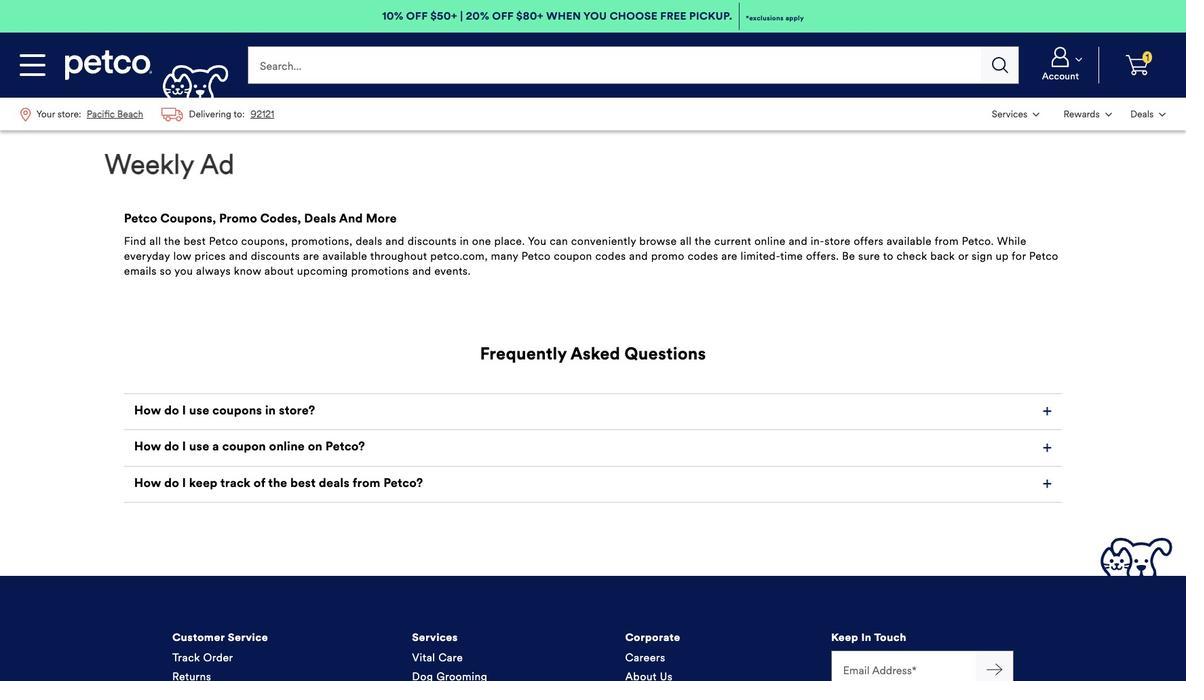 Task type: locate. For each thing, give the bounding box(es) containing it.
1 vertical spatial petco?
[[384, 478, 423, 491]]

upcoming
[[297, 267, 348, 278]]

and up time
[[789, 237, 808, 248]]

carat down icon 13 button
[[1028, 47, 1094, 83], [1051, 99, 1120, 129]]

how do i use coupons in store? link
[[134, 394, 1052, 430]]

deals
[[304, 213, 337, 226]]

keep
[[832, 631, 859, 644]]

0 vertical spatial petco?
[[326, 442, 365, 454]]

submit email address image
[[987, 662, 1003, 678]]

1 vertical spatial from
[[353, 478, 381, 491]]

0 vertical spatial discounts
[[408, 237, 457, 248]]

codes down 'current'
[[688, 252, 719, 263]]

vital care
[[412, 651, 463, 664]]

petco up prices
[[209, 237, 238, 248]]

1 use from the top
[[189, 405, 209, 418]]

1 are from the left
[[303, 252, 320, 263]]

online up the limited-
[[755, 237, 786, 248]]

2 carat down icon 13 button from the left
[[1123, 99, 1174, 129]]

coupon
[[554, 252, 593, 263], [222, 442, 266, 454]]

and up know
[[229, 252, 248, 263]]

0 horizontal spatial from
[[353, 478, 381, 491]]

carat down icon 13 button
[[984, 99, 1048, 129], [1123, 99, 1174, 129]]

and
[[339, 213, 363, 226], [386, 237, 405, 248], [789, 237, 808, 248], [229, 252, 248, 263], [629, 252, 648, 263], [413, 267, 431, 278]]

0 vertical spatial use
[[189, 405, 209, 418]]

1 horizontal spatial carat down icon 13 button
[[1123, 99, 1174, 129]]

choose
[[610, 10, 658, 22]]

questions
[[625, 347, 706, 364]]

1 all from the left
[[150, 237, 161, 248]]

one
[[472, 237, 491, 248]]

1 vertical spatial do
[[164, 442, 179, 454]]

when
[[546, 10, 581, 22]]

coupons,
[[241, 237, 288, 248]]

deals inside find all the best petco coupons, promotions, deals and discounts in one place. you can conveniently browse all the current online and in-store offers available from petco. while everyday low prices and discounts are available throughout petco.com, many petco coupon codes and promo codes are limited-time offers. be sure to check back or sign up for petco emails so you always know about upcoming promotions and events.
[[356, 237, 383, 248]]

2 vertical spatial i
[[182, 478, 186, 491]]

touch
[[875, 631, 907, 644]]

coupon right a
[[222, 442, 266, 454]]

coupon down can
[[554, 252, 593, 263]]

0 horizontal spatial are
[[303, 252, 320, 263]]

do left coupons
[[164, 405, 179, 418]]

1 i from the top
[[182, 405, 186, 418]]

store?
[[279, 405, 315, 418]]

in
[[460, 237, 469, 248], [265, 405, 276, 418]]

2 use from the top
[[189, 442, 209, 454]]

1 vertical spatial use
[[189, 442, 209, 454]]

do inside how do i keep track of the best deals from petco? link
[[164, 478, 179, 491]]

1 vertical spatial how
[[134, 442, 161, 454]]

are down 'current'
[[722, 252, 738, 263]]

you down low
[[174, 267, 193, 278]]

deals down more
[[356, 237, 383, 248]]

offers.
[[807, 252, 839, 263]]

corporate
[[626, 631, 681, 644]]

0 horizontal spatial best
[[184, 237, 206, 248]]

discounts up the about
[[251, 252, 300, 263]]

2 vertical spatial how
[[134, 478, 161, 491]]

in up petco.com,
[[460, 237, 469, 248]]

available up "check"
[[887, 237, 932, 248]]

frequently
[[480, 347, 567, 364]]

3 do from the top
[[164, 478, 179, 491]]

do inside the how do i use a coupon online on petco? link
[[164, 442, 179, 454]]

deals down the on
[[319, 478, 350, 491]]

1 horizontal spatial coupon
[[554, 252, 593, 263]]

i left coupons
[[182, 405, 186, 418]]

the right the of
[[268, 478, 287, 491]]

do left a
[[164, 442, 179, 454]]

you right when
[[584, 10, 607, 22]]

customer service
[[172, 631, 268, 644]]

be
[[843, 252, 856, 263]]

ad
[[200, 148, 234, 181]]

0 horizontal spatial online
[[269, 442, 305, 454]]

0 vertical spatial from
[[935, 237, 959, 248]]

1 vertical spatial carat down icon 13 button
[[1051, 99, 1120, 129]]

0 horizontal spatial you
[[174, 267, 193, 278]]

careers
[[626, 651, 666, 664]]

asked
[[571, 347, 621, 364]]

1 vertical spatial you
[[174, 267, 193, 278]]

you
[[584, 10, 607, 22], [174, 267, 193, 278]]

2 off from the left
[[492, 10, 514, 22]]

all
[[150, 237, 161, 248], [680, 237, 692, 248]]

best down the on
[[290, 478, 316, 491]]

i left a
[[182, 442, 186, 454]]

track
[[172, 651, 200, 664]]

$80+
[[516, 10, 544, 22]]

0 horizontal spatial carat down icon 13 button
[[984, 99, 1048, 129]]

list
[[11, 98, 284, 131], [983, 98, 1176, 130]]

from
[[935, 237, 959, 248], [353, 478, 381, 491]]

place.
[[495, 237, 525, 248]]

best up low
[[184, 237, 206, 248]]

are
[[303, 252, 320, 263], [722, 252, 738, 263]]

you
[[528, 237, 547, 248]]

keep in touch
[[832, 631, 907, 644]]

1 horizontal spatial online
[[755, 237, 786, 248]]

use left coupons
[[189, 405, 209, 418]]

i left keep at the left bottom
[[182, 478, 186, 491]]

1 horizontal spatial available
[[887, 237, 932, 248]]

1 horizontal spatial best
[[290, 478, 316, 491]]

petco coupons, promo codes, deals and more
[[124, 213, 397, 226]]

0 vertical spatial you
[[584, 10, 607, 22]]

emails
[[124, 267, 157, 278]]

limited-
[[741, 252, 781, 263]]

0 horizontal spatial coupon
[[222, 442, 266, 454]]

1 horizontal spatial from
[[935, 237, 959, 248]]

online
[[755, 237, 786, 248], [269, 442, 305, 454]]

0 vertical spatial in
[[460, 237, 469, 248]]

customer
[[172, 631, 225, 644]]

up
[[996, 252, 1009, 263]]

track
[[220, 478, 251, 491]]

find
[[124, 237, 146, 248]]

2 i from the top
[[182, 442, 186, 454]]

0 vertical spatial best
[[184, 237, 206, 248]]

2 do from the top
[[164, 442, 179, 454]]

3 how from the top
[[134, 478, 161, 491]]

i
[[182, 405, 186, 418], [182, 442, 186, 454], [182, 478, 186, 491]]

0 vertical spatial deals
[[356, 237, 383, 248]]

0 horizontal spatial list
[[11, 98, 284, 131]]

1 horizontal spatial codes
[[688, 252, 719, 263]]

0 vertical spatial online
[[755, 237, 786, 248]]

0 vertical spatial how
[[134, 405, 161, 418]]

time
[[781, 252, 803, 263]]

i for coupons
[[182, 405, 186, 418]]

|
[[460, 10, 463, 22]]

None email field
[[832, 651, 976, 682]]

current
[[715, 237, 752, 248]]

$50+
[[431, 10, 458, 22]]

0 vertical spatial coupon
[[554, 252, 593, 263]]

petco
[[124, 213, 157, 226], [209, 237, 238, 248], [522, 252, 551, 263], [1030, 252, 1059, 263]]

available up 'upcoming'
[[323, 252, 368, 263]]

petco up find
[[124, 213, 157, 226]]

2 are from the left
[[722, 252, 738, 263]]

throughout
[[370, 252, 427, 263]]

1 horizontal spatial in
[[460, 237, 469, 248]]

1 horizontal spatial list
[[983, 98, 1176, 130]]

use left a
[[189, 442, 209, 454]]

codes down conveniently
[[596, 252, 626, 263]]

weekly
[[105, 148, 194, 181]]

how for how do i use coupons in store?
[[134, 405, 161, 418]]

0 horizontal spatial off
[[406, 10, 428, 22]]

a
[[212, 442, 219, 454]]

0 vertical spatial do
[[164, 405, 179, 418]]

0 horizontal spatial deals
[[319, 478, 350, 491]]

online left the on
[[269, 442, 305, 454]]

all up everyday
[[150, 237, 161, 248]]

0 horizontal spatial codes
[[596, 252, 626, 263]]

back
[[931, 252, 956, 263]]

in
[[862, 631, 872, 644]]

careers link
[[626, 649, 666, 668]]

do left keep at the left bottom
[[164, 478, 179, 491]]

best
[[184, 237, 206, 248], [290, 478, 316, 491]]

the up low
[[164, 237, 181, 248]]

all up promo
[[680, 237, 692, 248]]

deals inside how do i keep track of the best deals from petco? link
[[319, 478, 350, 491]]

2 vertical spatial do
[[164, 478, 179, 491]]

1 horizontal spatial are
[[722, 252, 738, 263]]

0 horizontal spatial all
[[150, 237, 161, 248]]

1 vertical spatial available
[[323, 252, 368, 263]]

0 vertical spatial i
[[182, 405, 186, 418]]

how for how do i keep track of the best deals from petco?
[[134, 478, 161, 491]]

carat down icon 13 image
[[1076, 58, 1083, 62], [1033, 113, 1040, 117], [1106, 113, 1112, 117], [1160, 113, 1167, 117]]

off right 20%
[[492, 10, 514, 22]]

1 horizontal spatial all
[[680, 237, 692, 248]]

1 horizontal spatial discounts
[[408, 237, 457, 248]]

3 i from the top
[[182, 478, 186, 491]]

1 horizontal spatial off
[[492, 10, 514, 22]]

deals
[[356, 237, 383, 248], [319, 478, 350, 491]]

the left 'current'
[[695, 237, 711, 248]]

0 horizontal spatial discounts
[[251, 252, 300, 263]]

coupon inside find all the best petco coupons, promotions, deals and discounts in one place. you can conveniently browse all the current online and in-store offers available from petco. while everyday low prices and discounts are available throughout petco.com, many petco coupon codes and promo codes are limited-time offers. be sure to check back or sign up for petco emails so you always know about upcoming promotions and events.
[[554, 252, 593, 263]]

and down throughout
[[413, 267, 431, 278]]

1 horizontal spatial deals
[[356, 237, 383, 248]]

2 how from the top
[[134, 442, 161, 454]]

0 horizontal spatial in
[[265, 405, 276, 418]]

off right 10%
[[406, 10, 428, 22]]

1 do from the top
[[164, 405, 179, 418]]

1 horizontal spatial the
[[268, 478, 287, 491]]

in inside find all the best petco coupons, promotions, deals and discounts in one place. you can conveniently browse all the current online and in-store offers available from petco. while everyday low prices and discounts are available throughout petco.com, many petco coupon codes and promo codes are limited-time offers. be sure to check back or sign up for petco emails so you always know about upcoming promotions and events.
[[460, 237, 469, 248]]

in left store?
[[265, 405, 276, 418]]

off
[[406, 10, 428, 22], [492, 10, 514, 22]]

1 vertical spatial discounts
[[251, 252, 300, 263]]

1 vertical spatial i
[[182, 442, 186, 454]]

1 vertical spatial deals
[[319, 478, 350, 491]]

are down promotions, at the left top of page
[[303, 252, 320, 263]]

use
[[189, 405, 209, 418], [189, 442, 209, 454]]

1 off from the left
[[406, 10, 428, 22]]

do inside how do i use coupons in store? link
[[164, 405, 179, 418]]

vital
[[412, 651, 436, 664]]

discounts up petco.com,
[[408, 237, 457, 248]]

do for how do i use a coupon online on petco?
[[164, 442, 179, 454]]

to
[[883, 252, 894, 263]]

1 how from the top
[[134, 405, 161, 418]]



Task type: describe. For each thing, give the bounding box(es) containing it.
always
[[196, 267, 231, 278]]

weekly ad
[[105, 148, 234, 181]]

prices
[[195, 252, 226, 263]]

check
[[897, 252, 928, 263]]

0 horizontal spatial the
[[164, 237, 181, 248]]

use for a
[[189, 442, 209, 454]]

browse
[[640, 237, 677, 248]]

and down browse
[[629, 252, 648, 263]]

everyday
[[124, 252, 170, 263]]

1 horizontal spatial you
[[584, 10, 607, 22]]

service
[[228, 631, 268, 644]]

1 vertical spatial best
[[290, 478, 316, 491]]

1 horizontal spatial petco?
[[384, 478, 423, 491]]

promo
[[219, 213, 257, 226]]

20%
[[466, 10, 490, 22]]

do for how do i keep track of the best deals from petco?
[[164, 478, 179, 491]]

while
[[998, 237, 1027, 248]]

how do i use a coupon online on petco? link
[[134, 431, 1052, 466]]

Search search field
[[248, 46, 982, 84]]

0 vertical spatial available
[[887, 237, 932, 248]]

can
[[550, 237, 568, 248]]

*exclusions apply
[[746, 13, 804, 22]]

10% off $50+ | 20% off $80+ when you choose free pickup.
[[382, 10, 733, 22]]

offers
[[854, 237, 884, 248]]

arrow right 12 button
[[976, 651, 1014, 682]]

how do i use coupons in store?
[[134, 405, 315, 418]]

conveniently
[[571, 237, 637, 248]]

how do i use a coupon online on petco?
[[134, 442, 365, 454]]

petco down you
[[522, 252, 551, 263]]

use for coupons
[[189, 405, 209, 418]]

events.
[[435, 267, 471, 278]]

promotions,
[[291, 237, 353, 248]]

sure
[[859, 252, 881, 263]]

0 vertical spatial carat down icon 13 button
[[1028, 47, 1094, 83]]

track order
[[172, 651, 233, 664]]

sign
[[972, 252, 993, 263]]

pickup.
[[690, 10, 733, 22]]

in-
[[811, 237, 825, 248]]

codes,
[[260, 213, 301, 226]]

more
[[366, 213, 397, 226]]

i for track
[[182, 478, 186, 491]]

order
[[203, 651, 233, 664]]

1 list from the left
[[11, 98, 284, 131]]

apply
[[786, 13, 804, 22]]

track order link
[[172, 649, 233, 668]]

*exclusions
[[746, 13, 784, 22]]

for
[[1012, 252, 1027, 263]]

online inside find all the best petco coupons, promotions, deals and discounts in one place. you can conveniently browse all the current online and in-store offers available from petco. while everyday low prices and discounts are available throughout petco.com, many petco coupon codes and promo codes are limited-time offers. be sure to check back or sign up for petco emails so you always know about upcoming promotions and events.
[[755, 237, 786, 248]]

many
[[491, 252, 519, 263]]

1 carat down icon 13 button from the left
[[984, 99, 1048, 129]]

how for how do i use a coupon online on petco?
[[134, 442, 161, 454]]

1 vertical spatial in
[[265, 405, 276, 418]]

petco.com,
[[431, 252, 488, 263]]

promo
[[651, 252, 685, 263]]

how do i keep track of the best deals from petco?
[[134, 478, 423, 491]]

about
[[265, 267, 294, 278]]

of
[[254, 478, 266, 491]]

1 codes from the left
[[596, 252, 626, 263]]

vital care link
[[412, 649, 463, 668]]

low
[[173, 252, 192, 263]]

petco right for
[[1030, 252, 1059, 263]]

store
[[825, 237, 851, 248]]

0 horizontal spatial petco?
[[326, 442, 365, 454]]

best inside find all the best petco coupons, promotions, deals and discounts in one place. you can conveniently browse all the current online and in-store offers available from petco. while everyday low prices and discounts are available throughout petco.com, many petco coupon codes and promo codes are limited-time offers. be sure to check back or sign up for petco emails so you always know about upcoming promotions and events.
[[184, 237, 206, 248]]

keep
[[189, 478, 218, 491]]

promotions
[[351, 267, 410, 278]]

on
[[308, 442, 323, 454]]

2 codes from the left
[[688, 252, 719, 263]]

care
[[439, 651, 463, 664]]

and left more
[[339, 213, 363, 226]]

services
[[412, 631, 458, 644]]

petco.
[[962, 237, 994, 248]]

find all the best petco coupons, promotions, deals and discounts in one place. you can conveniently browse all the current online and in-store offers available from petco. while everyday low prices and discounts are available throughout petco.com, many petco coupon codes and promo codes are limited-time offers. be sure to check back or sign up for petco emails so you always know about upcoming promotions and events.
[[124, 237, 1059, 278]]

you inside find all the best petco coupons, promotions, deals and discounts in one place. you can conveniently browse all the current online and in-store offers available from petco. while everyday low prices and discounts are available throughout petco.com, many petco coupon codes and promo codes are limited-time offers. be sure to check back or sign up for petco emails so you always know about upcoming promotions and events.
[[174, 267, 193, 278]]

0 horizontal spatial available
[[323, 252, 368, 263]]

frequently asked questions
[[480, 347, 706, 364]]

2 list from the left
[[983, 98, 1176, 130]]

10%
[[382, 10, 404, 22]]

or
[[959, 252, 969, 263]]

1 vertical spatial online
[[269, 442, 305, 454]]

from inside find all the best petco coupons, promotions, deals and discounts in one place. you can conveniently browse all the current online and in-store offers available from petco. while everyday low prices and discounts are available throughout petco.com, many petco coupon codes and promo codes are limited-time offers. be sure to check back or sign up for petco emails so you always know about upcoming promotions and events.
[[935, 237, 959, 248]]

and up throughout
[[386, 237, 405, 248]]

1 vertical spatial coupon
[[222, 442, 266, 454]]

i for a
[[182, 442, 186, 454]]

coupons,
[[160, 213, 216, 226]]

do for how do i use coupons in store?
[[164, 405, 179, 418]]

know
[[234, 267, 262, 278]]

search image
[[992, 57, 1009, 73]]

so
[[160, 267, 172, 278]]

2 horizontal spatial the
[[695, 237, 711, 248]]

coupons
[[212, 405, 262, 418]]

2 all from the left
[[680, 237, 692, 248]]

free
[[661, 10, 687, 22]]

how do i keep track of the best deals from petco? link
[[134, 467, 1052, 503]]



Task type: vqa. For each thing, say whether or not it's contained in the screenshot.
Services
yes



